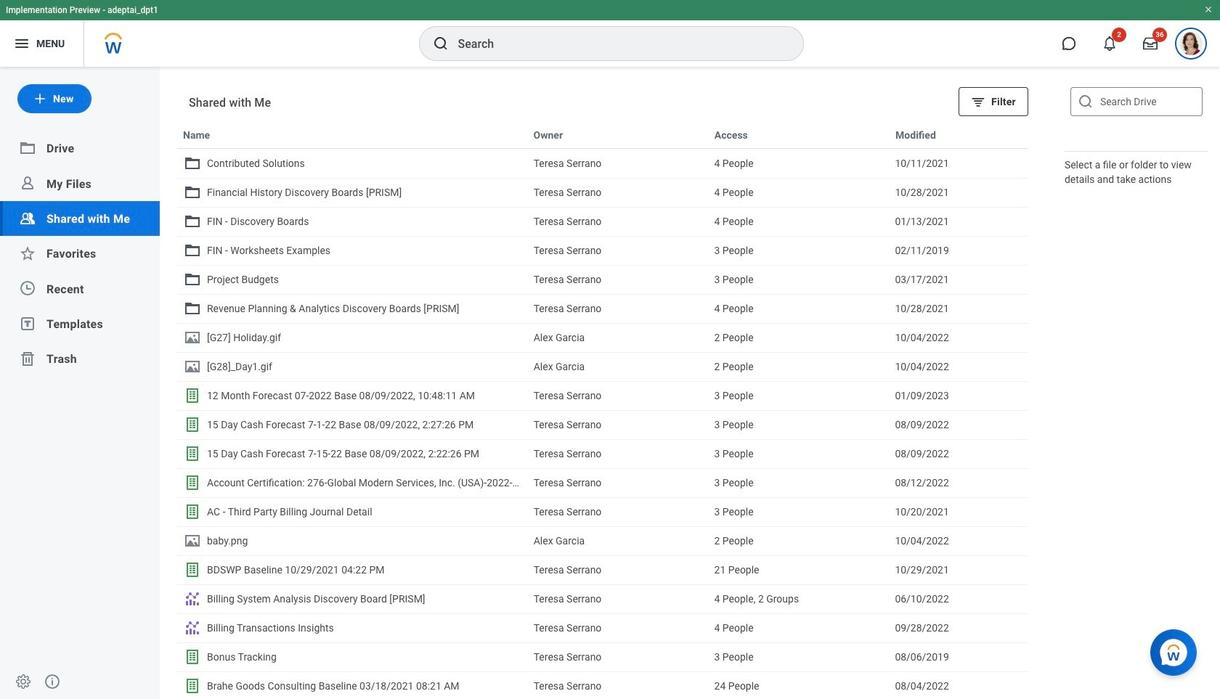 Task type: vqa. For each thing, say whether or not it's contained in the screenshot.
Document image related to sixth row from the bottom
yes



Task type: describe. For each thing, give the bounding box(es) containing it.
cell for fourth row from the bottom of the grid within the the item list "element"
[[528, 586, 709, 613]]

cell for 12th row from the bottom
[[528, 353, 709, 381]]

3 row from the top
[[177, 178, 1029, 207]]

2 document image from the top
[[184, 533, 201, 550]]

search image
[[432, 35, 449, 52]]

4 row from the top
[[177, 207, 1029, 236]]

12 row from the top
[[177, 440, 1029, 469]]

9 row from the top
[[177, 352, 1029, 381]]

5 row from the top
[[177, 236, 1029, 265]]

workbook image for 20th row from the top
[[184, 678, 201, 695]]

1 row from the top
[[177, 120, 1029, 149]]

2 row from the top
[[177, 149, 1029, 178]]

shared with me image
[[19, 210, 36, 227]]

cell for 9th row from the bottom
[[528, 440, 709, 468]]

folder open image
[[19, 140, 36, 157]]

filter image
[[971, 94, 986, 109]]

cell for fourth row
[[528, 208, 709, 235]]

6 row from the top
[[177, 265, 1029, 294]]

folder image for 6th row from the top of the grid within the the item list "element"
[[184, 271, 201, 288]]

justify image
[[13, 35, 31, 52]]

19 row from the top
[[177, 643, 1029, 672]]

8 row from the top
[[177, 323, 1029, 352]]

cell for eighth row from the bottom
[[528, 469, 709, 497]]

15 row from the top
[[177, 527, 1029, 556]]

16 row from the top
[[177, 556, 1029, 585]]

user image
[[19, 175, 36, 192]]

cell for 6th row from the top of the grid within the the item list "element"
[[528, 266, 709, 294]]

search drive field
[[1071, 87, 1203, 116]]

1 document image from the top
[[184, 358, 201, 376]]

grid inside the item list "element"
[[177, 120, 1029, 700]]

workbook image for 11th row from the top of the grid within the the item list "element"
[[184, 416, 201, 434]]

workbook image for fifth row from the bottom of the grid within the the item list "element"
[[184, 562, 201, 579]]

plus image
[[33, 92, 47, 106]]

cell for tenth row from the top of the grid within the the item list "element"
[[528, 382, 709, 410]]

item list element
[[160, 67, 1046, 700]]

cell for 7th row from the bottom of the grid within the the item list "element"
[[528, 498, 709, 526]]

info image
[[44, 674, 61, 691]]

20 row from the top
[[177, 672, 1029, 700]]

folder image for 14th row from the bottom
[[184, 300, 201, 318]]

clock image
[[19, 280, 36, 298]]

trash image
[[19, 350, 36, 368]]

cell for 20th row from the top
[[528, 673, 709, 700]]



Task type: locate. For each thing, give the bounding box(es) containing it.
workbook image
[[184, 387, 201, 405], [184, 387, 201, 405], [184, 445, 201, 463], [184, 445, 201, 463], [184, 474, 201, 492], [184, 474, 201, 492], [184, 504, 201, 521], [184, 504, 201, 521], [184, 649, 201, 666], [184, 649, 201, 666], [184, 678, 201, 695]]

row
[[177, 120, 1029, 149], [177, 149, 1029, 178], [177, 178, 1029, 207], [177, 207, 1029, 236], [177, 236, 1029, 265], [177, 265, 1029, 294], [177, 294, 1029, 323], [177, 323, 1029, 352], [177, 352, 1029, 381], [177, 381, 1029, 411], [177, 411, 1029, 440], [177, 440, 1029, 469], [177, 469, 1029, 498], [177, 498, 1029, 527], [177, 527, 1029, 556], [177, 556, 1029, 585], [177, 585, 1029, 614], [177, 614, 1029, 643], [177, 643, 1029, 672], [177, 672, 1029, 700]]

1 vertical spatial document image
[[184, 533, 201, 550]]

18 row from the top
[[177, 614, 1029, 643]]

search image
[[1077, 93, 1095, 110]]

close environment banner image
[[1205, 5, 1213, 14]]

grid
[[177, 120, 1029, 700]]

3 cell from the top
[[528, 208, 709, 235]]

notifications large image
[[1103, 36, 1118, 51]]

11 cell from the top
[[528, 440, 709, 468]]

cell for third row from the bottom
[[528, 615, 709, 642]]

folder image
[[184, 155, 201, 172], [184, 184, 201, 201], [184, 184, 201, 201], [184, 213, 201, 230], [184, 213, 201, 230], [184, 242, 201, 259], [184, 242, 201, 259], [184, 271, 201, 288]]

14 cell from the top
[[528, 528, 709, 555]]

cell for sixth row from the bottom of the grid within the the item list "element"
[[528, 528, 709, 555]]

profile logan mcneil image
[[1180, 32, 1203, 58]]

4 cell from the top
[[528, 237, 709, 264]]

15 cell from the top
[[528, 557, 709, 584]]

5 cell from the top
[[528, 266, 709, 294]]

18 cell from the top
[[528, 644, 709, 671]]

gear image
[[15, 674, 32, 691]]

10 cell from the top
[[528, 411, 709, 439]]

9 cell from the top
[[528, 382, 709, 410]]

document image
[[184, 358, 201, 376], [184, 533, 201, 550]]

star image
[[19, 245, 36, 262]]

cell for 19th row from the bottom of the grid within the the item list "element"
[[528, 150, 709, 177]]

0 vertical spatial document image
[[184, 358, 201, 376]]

10 row from the top
[[177, 381, 1029, 411]]

cell for 16th row from the bottom of the grid within the the item list "element"
[[528, 237, 709, 264]]

discovery board image
[[184, 591, 201, 608], [184, 591, 201, 608], [184, 620, 201, 637], [184, 620, 201, 637]]

cell for 11th row from the top of the grid within the the item list "element"
[[528, 411, 709, 439]]

7 row from the top
[[177, 294, 1029, 323]]

banner
[[0, 0, 1221, 67]]

17 row from the top
[[177, 585, 1029, 614]]

19 cell from the top
[[528, 673, 709, 700]]

17 cell from the top
[[528, 615, 709, 642]]

cell for eighth row from the top of the grid within the the item list "element"
[[528, 324, 709, 352]]

7 cell from the top
[[528, 324, 709, 352]]

13 row from the top
[[177, 469, 1029, 498]]

cell
[[528, 150, 709, 177], [528, 179, 709, 206], [528, 208, 709, 235], [528, 237, 709, 264], [528, 266, 709, 294], [528, 295, 709, 323], [528, 324, 709, 352], [528, 353, 709, 381], [528, 382, 709, 410], [528, 411, 709, 439], [528, 440, 709, 468], [528, 469, 709, 497], [528, 498, 709, 526], [528, 528, 709, 555], [528, 557, 709, 584], [528, 586, 709, 613], [528, 615, 709, 642], [528, 644, 709, 671], [528, 673, 709, 700]]

cell for fifth row from the bottom of the grid within the the item list "element"
[[528, 557, 709, 584]]

inbox large image
[[1144, 36, 1158, 51]]

2 cell from the top
[[528, 179, 709, 206]]

11 row from the top
[[177, 411, 1029, 440]]

1 cell from the top
[[528, 150, 709, 177]]

cell for third row from the top
[[528, 179, 709, 206]]

12 cell from the top
[[528, 469, 709, 497]]

14 row from the top
[[177, 498, 1029, 527]]

16 cell from the top
[[528, 586, 709, 613]]

Search Workday  search field
[[458, 28, 773, 60]]

folder image
[[184, 155, 201, 172], [184, 271, 201, 288], [184, 300, 201, 318], [184, 300, 201, 318]]

6 cell from the top
[[528, 295, 709, 323]]

workbook image
[[184, 416, 201, 434], [184, 416, 201, 434], [184, 562, 201, 579], [184, 562, 201, 579], [184, 678, 201, 695]]

cell for 14th row from the bottom
[[528, 295, 709, 323]]

folder image for 19th row from the bottom of the grid within the the item list "element"
[[184, 155, 201, 172]]

8 cell from the top
[[528, 353, 709, 381]]

13 cell from the top
[[528, 498, 709, 526]]

document image
[[184, 329, 201, 347], [184, 329, 201, 347], [184, 358, 201, 376], [184, 533, 201, 550]]

cell for 2nd row from the bottom of the grid within the the item list "element"
[[528, 644, 709, 671]]



